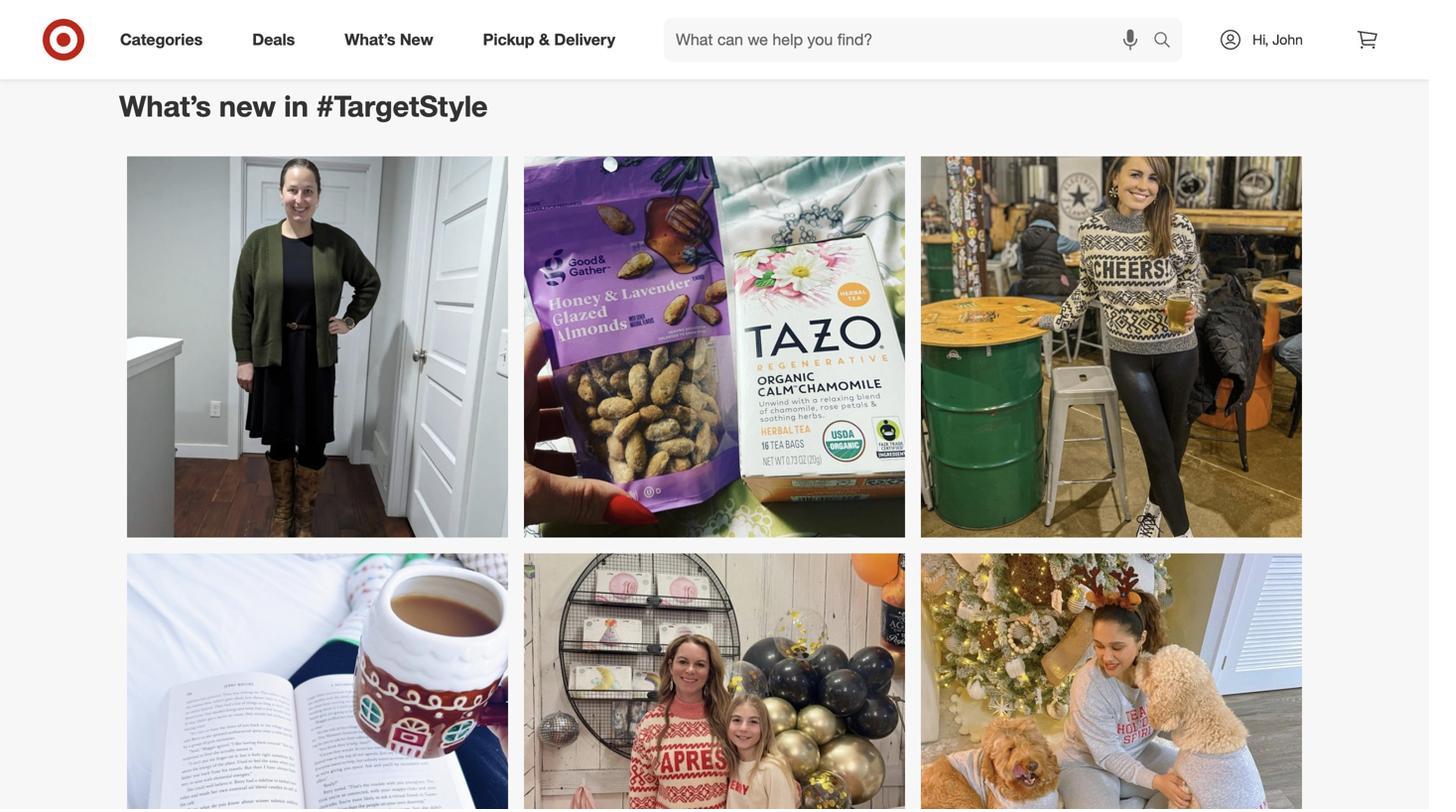 Task type: vqa. For each thing, say whether or not it's contained in the screenshot.
USER IMAGE BY @ASHLEY_SMASHLEY108
yes



Task type: describe. For each thing, give the bounding box(es) containing it.
deals link
[[236, 18, 320, 62]]

user image by @becci.wears.wool image
[[127, 156, 508, 538]]

what's for what's new in #targetstyle
[[119, 88, 211, 124]]

what's new link
[[328, 18, 458, 62]]

user image by @alaina_marie.c image
[[921, 156, 1303, 538]]

user image by @ashley_smashley108 image
[[921, 553, 1303, 809]]

pickup & delivery link
[[466, 18, 640, 62]]

what's new
[[345, 30, 434, 49]]

&
[[539, 30, 550, 49]]

categories link
[[103, 18, 228, 62]]

john
[[1273, 31, 1304, 48]]

search button
[[1145, 18, 1193, 66]]

pickup
[[483, 30, 535, 49]]

#targetstyle
[[317, 88, 488, 124]]

search
[[1145, 32, 1193, 51]]

categories
[[120, 30, 203, 49]]

user image by @fashion_travel_life1 image
[[524, 553, 906, 809]]

what's new in #targetstyle
[[119, 88, 488, 124]]



Task type: locate. For each thing, give the bounding box(es) containing it.
what's left new
[[345, 30, 396, 49]]

pickup & delivery
[[483, 30, 616, 49]]

user image by @the.paperback.place image
[[127, 553, 508, 809]]

delivery
[[554, 30, 616, 49]]

0 horizontal spatial what's
[[119, 88, 211, 124]]

in
[[284, 88, 309, 124]]

hi,
[[1253, 31, 1269, 48]]

new
[[219, 88, 276, 124]]

1 horizontal spatial what's
[[345, 30, 396, 49]]

what's down categories link on the top left
[[119, 88, 211, 124]]

what's for what's new
[[345, 30, 396, 49]]

What can we help you find? suggestions appear below search field
[[664, 18, 1159, 62]]

new
[[400, 30, 434, 49]]

1 vertical spatial what's
[[119, 88, 211, 124]]

what's
[[345, 30, 396, 49], [119, 88, 211, 124]]

hi, john
[[1253, 31, 1304, 48]]

user image by @brittlynn917 image
[[524, 156, 906, 538]]

deals
[[252, 30, 295, 49]]

0 vertical spatial what's
[[345, 30, 396, 49]]



